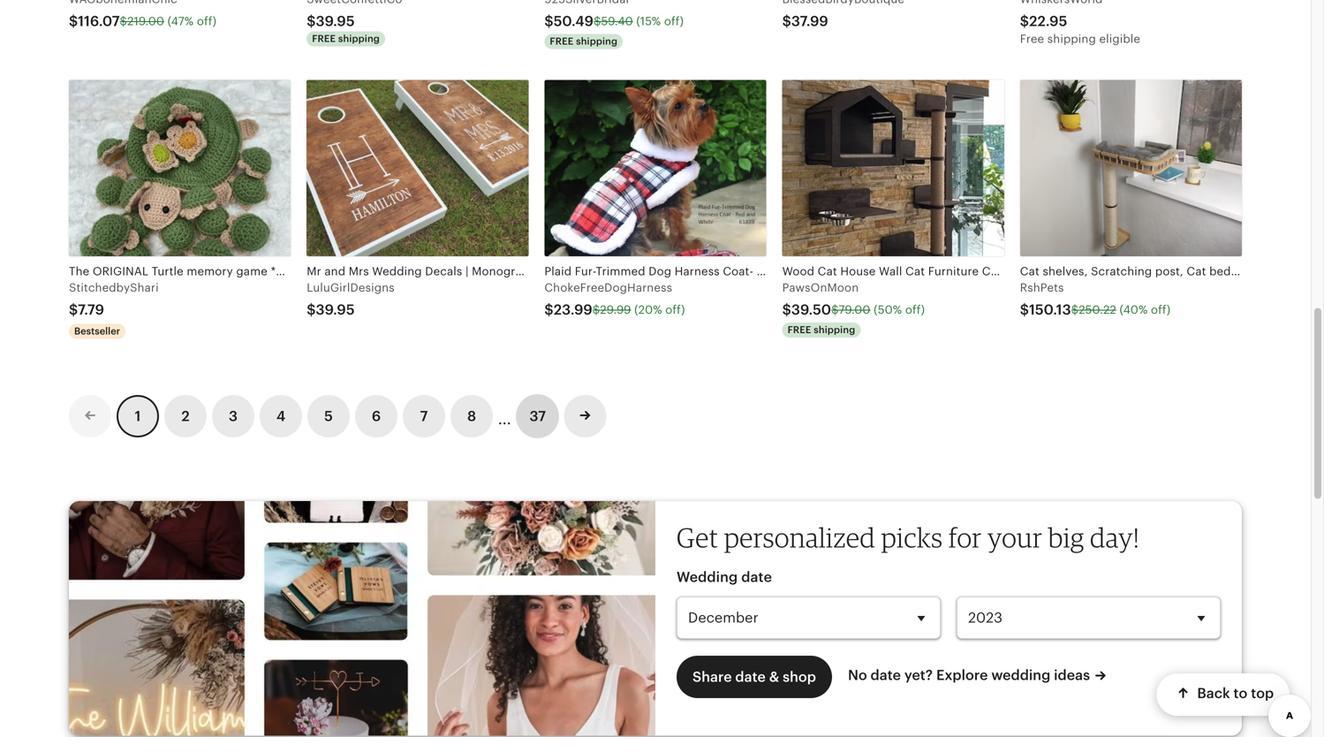 Task type: locate. For each thing, give the bounding box(es) containing it.
free inside pawsonmoon $ 39.50 $ 79.00 (50% off) free shipping
[[788, 324, 812, 335]]

off) right (20%
[[666, 303, 685, 316]]

the original turtle memory game *pattern* english pdf original stitched by shari pattern. image
[[69, 80, 291, 256]]

50.49
[[554, 13, 594, 29]]

free inside '$ 39.95 free shipping'
[[312, 33, 336, 44]]

bestseller
[[74, 326, 120, 337]]

off) right the (40%
[[1152, 303, 1171, 316]]

59.40
[[601, 15, 633, 28]]

$ inside lulugirldesigns $ 39.95
[[307, 302, 316, 318]]

116.07
[[78, 13, 120, 29]]

29.99
[[600, 303, 632, 316]]

37.99
[[792, 13, 829, 29]]

off) inside $ 50.49 $ 59.40 (15% off) free shipping
[[664, 15, 684, 28]]

2 39.95 from the top
[[316, 302, 355, 318]]

$ 50.49 $ 59.40 (15% off) free shipping
[[545, 13, 684, 47]]

wedding
[[677, 569, 738, 585]]

wood cat house wall cat furniture cat play house tower for cats modern cat furniture cat playground wall cat tree cat sleep bed pet house image
[[783, 80, 1005, 256]]

date left &
[[736, 669, 766, 685]]

your
[[988, 521, 1043, 554]]

free
[[1021, 32, 1045, 46]]

$ 39.95 free shipping
[[307, 13, 380, 44]]

shipping
[[1048, 32, 1097, 46], [338, 33, 380, 44], [576, 36, 618, 47], [814, 324, 856, 335]]

picks
[[882, 521, 943, 554]]

39.95 inside lulugirldesigns $ 39.95
[[316, 302, 355, 318]]

1 link
[[117, 395, 159, 438]]

off) right the (50% at the right of page
[[906, 303, 925, 316]]

wedding date
[[677, 569, 773, 585]]

61888
[[757, 265, 791, 278]]

(50%
[[874, 303, 903, 316]]

1 vertical spatial 39.95
[[316, 302, 355, 318]]

5
[[324, 408, 333, 424]]

shipping inside pawsonmoon $ 39.50 $ 79.00 (50% off) free shipping
[[814, 324, 856, 335]]

off) inside rshpets $ 150.13 $ 250.22 (40% off)
[[1152, 303, 1171, 316]]

0 vertical spatial 39.95
[[316, 13, 355, 29]]

2 horizontal spatial free
[[788, 324, 812, 335]]

lulugirldesigns
[[307, 281, 395, 294]]

2 link
[[164, 395, 207, 438]]

(15%
[[637, 15, 661, 28]]

off)
[[197, 15, 217, 28], [664, 15, 684, 28], [666, 303, 685, 316], [906, 303, 925, 316], [1152, 303, 1171, 316]]

7
[[420, 408, 428, 424]]

off) right (15%
[[664, 15, 684, 28]]

37 link
[[517, 395, 559, 438]]

79.00
[[839, 303, 871, 316]]

to
[[1234, 686, 1248, 701]]

219.00
[[127, 15, 164, 28]]

date right the no
[[871, 667, 902, 683]]

fur-
[[575, 265, 596, 278]]

dog
[[649, 265, 672, 278]]

1 39.95 from the top
[[316, 13, 355, 29]]

date
[[742, 569, 773, 585], [871, 667, 902, 683], [736, 669, 766, 685]]

150.13
[[1030, 302, 1072, 318]]

date right "wedding"
[[742, 569, 773, 585]]

off) right '(47%'
[[197, 15, 217, 28]]

free
[[312, 33, 336, 44], [550, 36, 574, 47], [788, 324, 812, 335]]

$ inside stitchedbyshari $ 7.79 bestseller
[[69, 302, 78, 318]]

1
[[135, 408, 141, 424]]

4 link
[[260, 395, 302, 438]]

6
[[372, 408, 381, 424]]

1 horizontal spatial free
[[550, 36, 574, 47]]

personalized
[[724, 521, 876, 554]]

plaid fur-trimmed dog harness coat- 61888 image
[[545, 80, 767, 256]]

assortment of wedding items that are available on etsy image
[[69, 501, 656, 736]]

back to top
[[1198, 686, 1275, 701]]

7 link
[[403, 395, 445, 438]]

…
[[498, 403, 512, 429]]

(20%
[[635, 303, 663, 316]]

shipping inside $ 50.49 $ 59.40 (15% off) free shipping
[[576, 36, 618, 47]]

39.95 inside '$ 39.95 free shipping'
[[316, 13, 355, 29]]

share date & shop
[[693, 669, 817, 685]]

date inside "share date & shop" button
[[736, 669, 766, 685]]

3 link
[[212, 395, 255, 438]]

6 link
[[355, 395, 398, 438]]

0 horizontal spatial free
[[312, 33, 336, 44]]

39.95
[[316, 13, 355, 29], [316, 302, 355, 318]]

8 link
[[451, 395, 493, 438]]

date inside the no date yet? explore wedding ideas link
[[871, 667, 902, 683]]

off) inside plaid fur-trimmed dog harness coat- 61888 chokefreedogharness $ 23.99 $ 29.99 (20% off)
[[666, 303, 685, 316]]

off) inside pawsonmoon $ 39.50 $ 79.00 (50% off) free shipping
[[906, 303, 925, 316]]

37
[[530, 408, 546, 424]]

top
[[1252, 686, 1275, 701]]

4
[[276, 408, 286, 424]]

3
[[229, 408, 238, 424]]

share
[[693, 669, 732, 685]]

coat-
[[723, 265, 754, 278]]

chokefreedogharness
[[545, 281, 673, 294]]

stitchedbyshari
[[69, 281, 159, 294]]

$
[[69, 13, 78, 29], [307, 13, 316, 29], [545, 13, 554, 29], [783, 13, 792, 29], [1021, 13, 1030, 29], [120, 15, 127, 28], [594, 15, 601, 28], [69, 302, 78, 318], [307, 302, 316, 318], [545, 302, 554, 318], [783, 302, 792, 318], [1021, 302, 1030, 318], [593, 303, 600, 316], [832, 303, 839, 316], [1072, 303, 1079, 316]]

harness
[[675, 265, 720, 278]]

7.79
[[78, 302, 104, 318]]

date for wedding
[[742, 569, 773, 585]]

date for share
[[736, 669, 766, 685]]



Task type: describe. For each thing, give the bounding box(es) containing it.
22.95
[[1030, 13, 1068, 29]]

date for no
[[871, 667, 902, 683]]

(47%
[[168, 15, 194, 28]]

eligible
[[1100, 32, 1141, 46]]

250.22
[[1079, 303, 1117, 316]]

shop
[[783, 669, 817, 685]]

$ inside $ 116.07 $ 219.00 (47% off)
[[120, 15, 127, 28]]

lulugirldesigns $ 39.95
[[307, 281, 395, 318]]

39.50
[[792, 302, 832, 318]]

shipping inside $ 22.95 free shipping eligible
[[1048, 32, 1097, 46]]

stitchedbyshari $ 7.79 bestseller
[[69, 281, 159, 337]]

(40%
[[1120, 303, 1148, 316]]

back to top button
[[1157, 673, 1290, 716]]

pawsonmoon
[[783, 281, 859, 294]]

cat shelves, scratching post, cat bed, cat condo, cat perch // the location of the shelf on the left side of the window image
[[1021, 80, 1243, 256]]

$ 22.95 free shipping eligible
[[1021, 13, 1141, 46]]

rshpets
[[1021, 281, 1065, 294]]

explore
[[937, 667, 989, 683]]

ideas
[[1055, 667, 1091, 683]]

8
[[468, 408, 476, 424]]

5 link
[[308, 395, 350, 438]]

plaid
[[545, 265, 572, 278]]

$ inside '$ 39.95 free shipping'
[[307, 13, 316, 29]]

shipping inside '$ 39.95 free shipping'
[[338, 33, 380, 44]]

get
[[677, 521, 719, 554]]

$ 37.99
[[783, 13, 829, 29]]

get personalized picks for your big day!
[[677, 521, 1140, 554]]

for
[[949, 521, 982, 554]]

&
[[770, 669, 780, 685]]

$ 116.07 $ 219.00 (47% off)
[[69, 13, 217, 29]]

trimmed
[[596, 265, 646, 278]]

plaid fur-trimmed dog harness coat- 61888 chokefreedogharness $ 23.99 $ 29.99 (20% off)
[[545, 265, 791, 318]]

back
[[1198, 686, 1231, 701]]

23.99
[[554, 302, 593, 318]]

off) inside $ 116.07 $ 219.00 (47% off)
[[197, 15, 217, 28]]

2
[[181, 408, 190, 424]]

pawsonmoon $ 39.50 $ 79.00 (50% off) free shipping
[[783, 281, 925, 335]]

big
[[1049, 521, 1085, 554]]

no date yet? explore wedding ideas
[[848, 667, 1091, 683]]

no
[[848, 667, 868, 683]]

share date & shop button
[[677, 656, 833, 698]]

$ inside $ 22.95 free shipping eligible
[[1021, 13, 1030, 29]]

yet?
[[905, 667, 933, 683]]

wedding
[[992, 667, 1051, 683]]

no date yet? explore wedding ideas link
[[848, 655, 1107, 685]]

free inside $ 50.49 $ 59.40 (15% off) free shipping
[[550, 36, 574, 47]]

day!
[[1091, 521, 1140, 554]]

mr and mrs wedding decals | monogram with arrow |  wedding date | vinyl decal set for cornhole game boards | wedding decor rustic image
[[307, 80, 529, 256]]

rshpets $ 150.13 $ 250.22 (40% off)
[[1021, 281, 1171, 318]]



Task type: vqa. For each thing, say whether or not it's contained in the screenshot.
the middle hours
no



